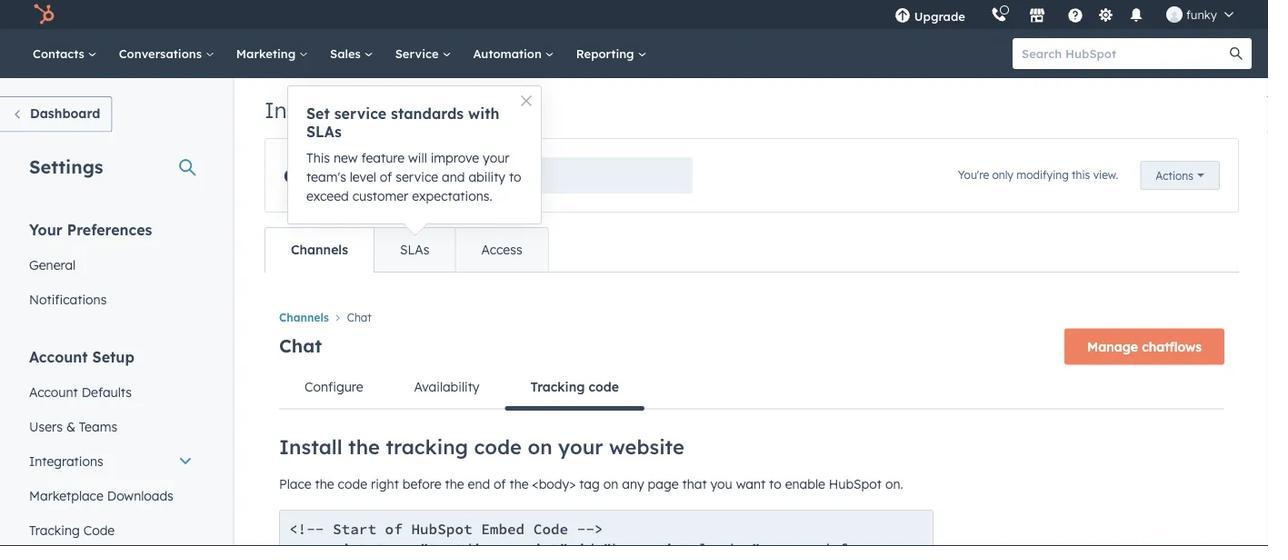 Task type: vqa. For each thing, say whether or not it's contained in the screenshot.
Marketplace Downloads link
yes



Task type: locate. For each thing, give the bounding box(es) containing it.
sales link
[[319, 29, 384, 78]]

tracking inside "tracking code" link
[[29, 523, 80, 538]]

general
[[29, 257, 76, 273]]

upgrade image
[[895, 8, 911, 25]]

tracking for tracking code
[[531, 379, 585, 395]]

chat tab panel
[[265, 272, 1240, 547]]

1 vertical spatial slas
[[400, 242, 430, 258]]

channels down channels link
[[279, 311, 329, 325]]

channels inside chat 'tab panel'
[[279, 311, 329, 325]]

slas down customer
[[400, 242, 430, 258]]

access
[[482, 242, 523, 258]]

chatflows
[[1143, 339, 1202, 355]]

0 horizontal spatial chat
[[279, 335, 322, 357]]

service
[[334, 105, 387, 123], [396, 169, 439, 185]]

reporting link
[[565, 29, 658, 78]]

2 account from the top
[[29, 384, 78, 400]]

inbox button
[[415, 157, 693, 194]]

0 horizontal spatial tracking
[[29, 523, 80, 538]]

1 account from the top
[[29, 348, 88, 366]]

marketing link
[[225, 29, 319, 78]]

account defaults link
[[18, 375, 204, 410]]

account up the users
[[29, 384, 78, 400]]

0 vertical spatial navigation
[[279, 306, 1225, 329]]

service down will
[[396, 169, 439, 185]]

current view:
[[284, 164, 404, 187]]

integrations button
[[18, 444, 204, 479]]

availability button
[[389, 365, 505, 409]]

navigation
[[279, 306, 1225, 329], [279, 365, 1225, 411]]

service right set
[[334, 105, 387, 123]]

1 horizontal spatial slas
[[400, 242, 430, 258]]

improve
[[431, 150, 479, 166]]

feature
[[361, 150, 405, 166]]

account
[[29, 348, 88, 366], [29, 384, 78, 400]]

menu
[[882, 0, 1247, 29]]

1 horizontal spatial service
[[396, 169, 439, 185]]

with
[[468, 105, 500, 123]]

marketplace downloads link
[[18, 479, 204, 513]]

only
[[993, 168, 1014, 182]]

your preferences element
[[18, 220, 204, 317]]

channels for channels link
[[291, 242, 348, 258]]

1 vertical spatial account
[[29, 384, 78, 400]]

tracking left code
[[531, 379, 585, 395]]

tracking inside tracking code button
[[531, 379, 585, 395]]

service inside set service standards with slas
[[334, 105, 387, 123]]

1 horizontal spatial tracking
[[531, 379, 585, 395]]

0 horizontal spatial service
[[334, 105, 387, 123]]

1 horizontal spatial chat
[[347, 311, 372, 325]]

chat right channels button
[[347, 311, 372, 325]]

modifying
[[1017, 168, 1069, 182]]

exceed
[[307, 188, 349, 204]]

slas up this
[[307, 123, 342, 141]]

chat
[[347, 311, 372, 325], [279, 335, 322, 357]]

1 vertical spatial service
[[396, 169, 439, 185]]

manage
[[1088, 339, 1139, 355]]

slas
[[307, 123, 342, 141], [400, 242, 430, 258]]

account defaults
[[29, 384, 132, 400]]

tab list
[[265, 227, 549, 273]]

automation link
[[462, 29, 565, 78]]

view:
[[358, 164, 404, 187]]

users & teams link
[[18, 410, 204, 444]]

standards
[[391, 105, 464, 123]]

tracking down "marketplace"
[[29, 523, 80, 538]]

code
[[83, 523, 115, 538]]

1 navigation from the top
[[279, 306, 1225, 329]]

1 vertical spatial navigation
[[279, 365, 1225, 411]]

Search HubSpot search field
[[1013, 38, 1236, 69]]

set service standards with slas
[[307, 105, 500, 141]]

actions button
[[1141, 161, 1221, 190]]

service
[[395, 46, 442, 61]]

help button
[[1060, 0, 1091, 29]]

0 horizontal spatial slas
[[307, 123, 342, 141]]

0 vertical spatial slas
[[307, 123, 342, 141]]

chat inside banner
[[279, 335, 322, 357]]

your preferences
[[29, 221, 152, 239]]

channels button
[[279, 307, 329, 329]]

account setup element
[[18, 347, 204, 547]]

0 vertical spatial channels
[[291, 242, 348, 258]]

inbox
[[425, 166, 466, 185]]

current
[[284, 164, 352, 187]]

account for account setup
[[29, 348, 88, 366]]

defaults
[[82, 384, 132, 400]]

0 vertical spatial tracking
[[531, 379, 585, 395]]

2 navigation from the top
[[279, 365, 1225, 411]]

will
[[408, 150, 427, 166]]

0 vertical spatial chat
[[347, 311, 372, 325]]

service inside this new feature will improve your team's level of service and ability to exceed customer expectations.
[[396, 169, 439, 185]]

navigation containing configure
[[279, 365, 1225, 411]]

tracking
[[531, 379, 585, 395], [29, 523, 80, 538]]

settings link
[[1095, 5, 1118, 24]]

conversations link
[[108, 29, 225, 78]]

0 vertical spatial account
[[29, 348, 88, 366]]

chat down channels button
[[279, 335, 322, 357]]

chat banner
[[279, 323, 1225, 365]]

upgrade
[[915, 9, 966, 24]]

1 vertical spatial chat
[[279, 335, 322, 357]]

channels down exceed
[[291, 242, 348, 258]]

1 vertical spatial channels
[[279, 311, 329, 325]]

channels
[[291, 242, 348, 258], [279, 311, 329, 325]]

1 vertical spatial tracking
[[29, 523, 80, 538]]

calling icon button
[[984, 3, 1015, 27]]

funky
[[1187, 7, 1218, 22]]

account up account defaults
[[29, 348, 88, 366]]

teams
[[79, 419, 117, 435]]

0 vertical spatial service
[[334, 105, 387, 123]]

general link
[[18, 248, 204, 282]]

calling icon image
[[991, 7, 1008, 23]]

new
[[334, 150, 358, 166]]

tracking code button
[[505, 365, 645, 411]]

inboxes
[[265, 96, 347, 124]]



Task type: describe. For each thing, give the bounding box(es) containing it.
notifications link
[[18, 282, 204, 317]]

account for account defaults
[[29, 384, 78, 400]]

users & teams
[[29, 419, 117, 435]]

hubspot link
[[22, 4, 68, 25]]

manage chatflows link
[[1065, 329, 1225, 365]]

slas inside slas link
[[400, 242, 430, 258]]

expectations.
[[412, 188, 493, 204]]

dashboard
[[30, 106, 100, 121]]

level
[[350, 169, 376, 185]]

manage chatflows
[[1088, 339, 1202, 355]]

marketplaces image
[[1030, 8, 1046, 25]]

tracking code
[[29, 523, 115, 538]]

preferences
[[67, 221, 152, 239]]

this
[[307, 150, 330, 166]]

tab list containing channels
[[265, 227, 549, 273]]

funky town image
[[1167, 6, 1183, 23]]

configure
[[305, 379, 363, 395]]

users
[[29, 419, 63, 435]]

you're only modifying this view.
[[959, 168, 1119, 182]]

slas inside set service standards with slas
[[307, 123, 342, 141]]

dashboard link
[[0, 96, 112, 132]]

contacts link
[[22, 29, 108, 78]]

funky button
[[1156, 0, 1245, 29]]

hubspot image
[[33, 4, 55, 25]]

downloads
[[107, 488, 174, 504]]

integrations
[[29, 453, 103, 469]]

navigation containing channels
[[279, 306, 1225, 329]]

marketing
[[236, 46, 299, 61]]

to
[[509, 169, 522, 185]]

settings image
[[1098, 8, 1115, 24]]

this new feature will improve your team's level of service and ability to exceed customer expectations.
[[307, 150, 522, 204]]

close image
[[521, 96, 532, 106]]

account setup
[[29, 348, 134, 366]]

conversations
[[119, 46, 205, 61]]

tracking code
[[531, 379, 619, 395]]

actions
[[1156, 169, 1194, 182]]

ability
[[469, 169, 506, 185]]

search image
[[1231, 47, 1243, 60]]

tracking for tracking code
[[29, 523, 80, 538]]

customer
[[353, 188, 409, 204]]

service link
[[384, 29, 462, 78]]

reporting
[[576, 46, 638, 61]]

contacts
[[33, 46, 88, 61]]

set service standards with slas tooltip
[[288, 86, 541, 224]]

this
[[1072, 168, 1091, 182]]

availability
[[414, 379, 480, 395]]

you're
[[959, 168, 990, 182]]

channels link
[[266, 228, 374, 272]]

of
[[380, 169, 392, 185]]

help image
[[1068, 8, 1084, 25]]

marketplaces button
[[1019, 0, 1057, 29]]

your
[[29, 221, 63, 239]]

settings
[[29, 155, 103, 178]]

marketplace
[[29, 488, 104, 504]]

sales
[[330, 46, 364, 61]]

notifications
[[29, 292, 107, 307]]

slas link
[[374, 228, 455, 272]]

your
[[483, 150, 510, 166]]

access link
[[455, 228, 548, 272]]

set
[[307, 105, 330, 123]]

notifications image
[[1129, 8, 1145, 25]]

notifications button
[[1121, 0, 1152, 29]]

marketplace downloads
[[29, 488, 174, 504]]

configure button
[[279, 365, 389, 409]]

code
[[589, 379, 619, 395]]

setup
[[92, 348, 134, 366]]

menu containing funky
[[882, 0, 1247, 29]]

search button
[[1222, 38, 1252, 69]]

and
[[442, 169, 465, 185]]

channels for channels button
[[279, 311, 329, 325]]

team's
[[307, 169, 346, 185]]

&
[[66, 419, 75, 435]]

tracking code link
[[18, 513, 204, 547]]

view.
[[1094, 168, 1119, 182]]

automation
[[473, 46, 545, 61]]



